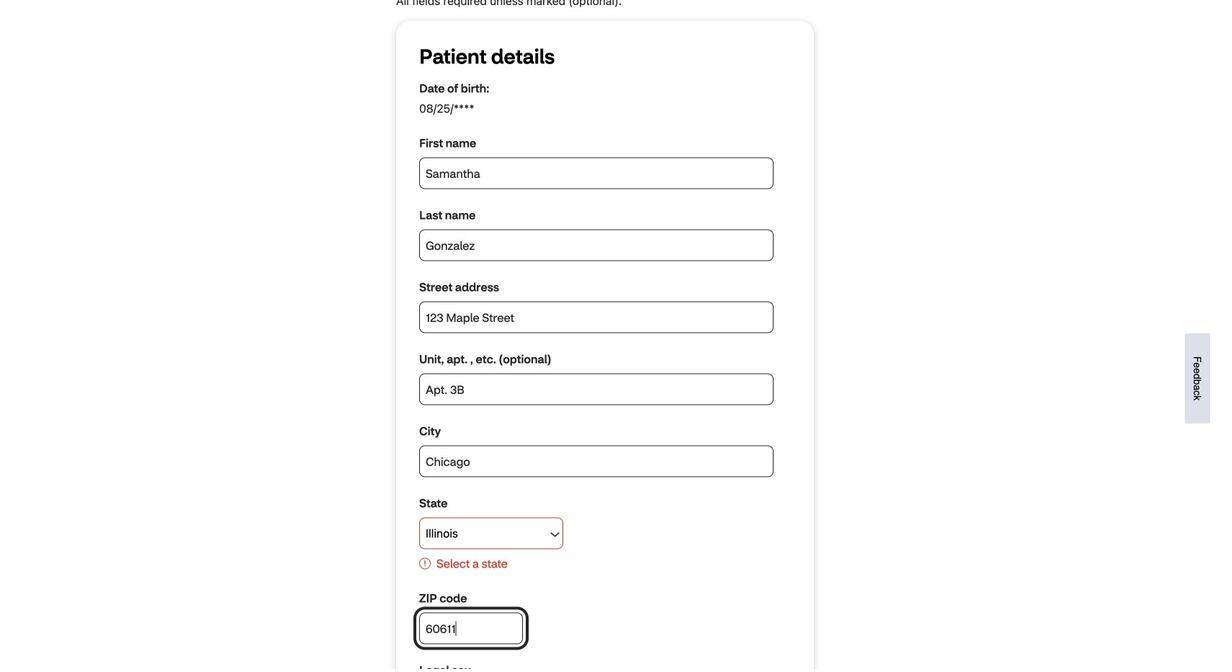 Task type: vqa. For each thing, say whether or not it's contained in the screenshot.
text field
yes



Task type: locate. For each thing, give the bounding box(es) containing it.
None text field
[[419, 157, 774, 189], [419, 302, 774, 333], [419, 374, 774, 405], [419, 446, 774, 477], [419, 157, 774, 189], [419, 302, 774, 333], [419, 374, 774, 405], [419, 446, 774, 477]]

None text field
[[419, 230, 774, 261], [419, 613, 523, 645], [419, 230, 774, 261], [419, 613, 523, 645]]

group
[[396, 21, 814, 669]]



Task type: describe. For each thing, give the bounding box(es) containing it.
error: image
[[419, 555, 431, 572]]



